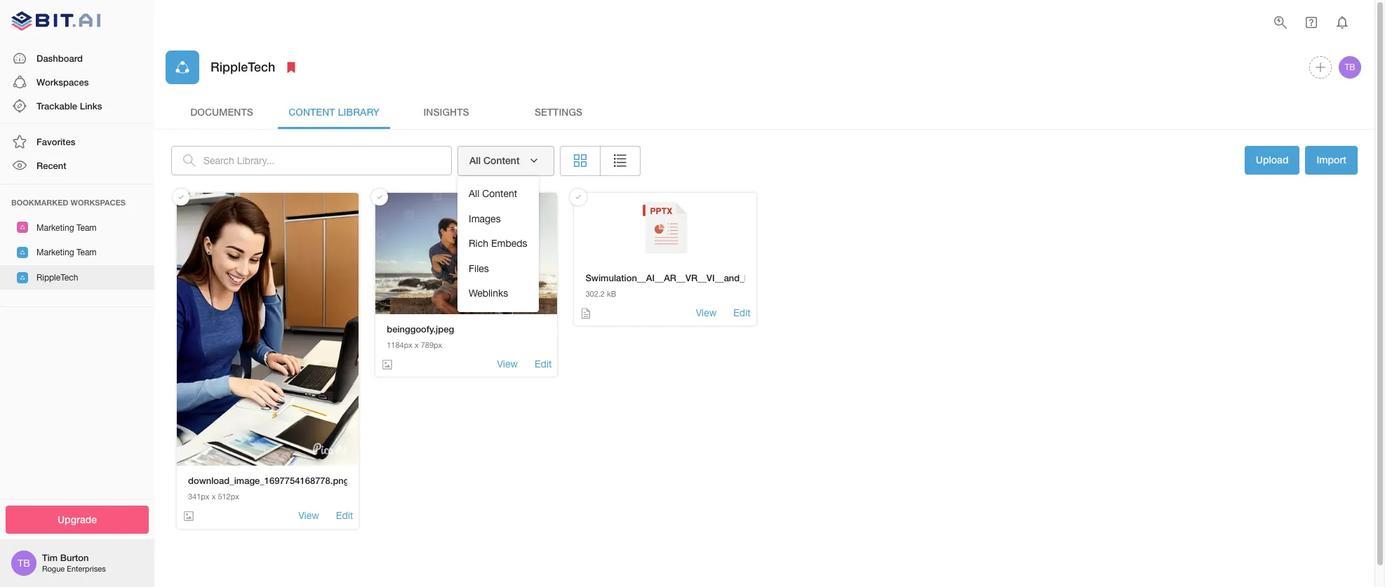 Task type: describe. For each thing, give the bounding box(es) containing it.
files button
[[458, 257, 539, 282]]

settings
[[535, 106, 583, 118]]

1 marketing team button from the top
[[0, 215, 154, 240]]

trackable links
[[36, 100, 102, 112]]

workspaces button
[[0, 70, 154, 94]]

tab list containing documents
[[166, 95, 1364, 129]]

edit for beinggoofy.jpeg
[[535, 359, 552, 370]]

upgrade
[[58, 513, 97, 525]]

content library link
[[278, 95, 390, 129]]

view for swimulation__ai__ar__vr__vi__and_haptic_feedback.pptx
[[696, 307, 717, 319]]

insights link
[[390, 95, 503, 129]]

content inside tab list
[[289, 106, 335, 118]]

0 vertical spatial all content
[[470, 154, 520, 166]]

341px
[[188, 493, 210, 501]]

recent
[[36, 160, 66, 171]]

rich embeds button
[[458, 232, 539, 257]]

rippletech button
[[0, 265, 154, 290]]

images button
[[458, 207, 539, 232]]

1184px
[[387, 341, 413, 350]]

Search Library... search field
[[204, 146, 452, 175]]

embeds
[[491, 238, 527, 249]]

download_image_1697754168778.png image
[[177, 193, 359, 466]]

2 all content button from the top
[[458, 182, 539, 207]]

view link for swimulation__ai__ar__vr__vi__and_haptic_feedback.pptx
[[696, 307, 717, 320]]

edit link for swimulation__ai__ar__vr__vi__and_haptic_feedback.pptx
[[734, 307, 751, 320]]

1 team from the top
[[76, 223, 97, 233]]

content for 2nd the all content button
[[482, 188, 517, 199]]

0 vertical spatial rippletech
[[211, 59, 275, 75]]

weblinks button
[[458, 282, 539, 307]]

images
[[469, 213, 501, 224]]

favorites button
[[0, 130, 154, 154]]

bookmarked workspaces
[[11, 198, 126, 207]]

edit link for download_image_1697754168778.png
[[336, 510, 353, 523]]

documents
[[190, 106, 253, 118]]

1 vertical spatial all content
[[469, 188, 517, 199]]

swimulation__ai__ar__vr__vi__and_haptic_feedback.pptx 302.2 kb
[[586, 272, 840, 298]]

2 team from the top
[[76, 248, 97, 258]]

edit for download_image_1697754168778.png
[[336, 510, 353, 522]]

rogue
[[42, 565, 65, 574]]

beinggoofy.jpeg 1184px x 789px
[[387, 323, 454, 350]]

dashboard button
[[0, 46, 154, 70]]

2 marketing team from the top
[[36, 248, 97, 258]]

view link for download_image_1697754168778.png
[[298, 510, 319, 523]]

2 marketing team button from the top
[[0, 240, 154, 265]]



Task type: vqa. For each thing, say whether or not it's contained in the screenshot.
FAVORITES
yes



Task type: locate. For each thing, give the bounding box(es) containing it.
0 vertical spatial view link
[[696, 307, 717, 320]]

all up images at the left of the page
[[469, 188, 480, 199]]

marketing
[[36, 223, 74, 233], [36, 248, 74, 258]]

1 vertical spatial tb
[[18, 558, 30, 569]]

2 horizontal spatial view link
[[696, 307, 717, 320]]

download_image_1697754168778.png
[[188, 475, 349, 486]]

x inside "beinggoofy.jpeg 1184px x 789px"
[[415, 341, 419, 350]]

1 horizontal spatial view link
[[497, 358, 518, 372]]

tb inside button
[[1345, 62, 1356, 72]]

1 vertical spatial rippletech
[[36, 273, 78, 283]]

files
[[469, 263, 489, 274]]

0 vertical spatial team
[[76, 223, 97, 233]]

marketing team button
[[0, 215, 154, 240], [0, 240, 154, 265]]

content
[[289, 106, 335, 118], [484, 154, 520, 166], [482, 188, 517, 199]]

1 vertical spatial content
[[484, 154, 520, 166]]

favorites
[[36, 136, 75, 147]]

x
[[415, 341, 419, 350], [212, 493, 216, 501]]

marketing team down bookmarked workspaces
[[36, 223, 97, 233]]

0 horizontal spatial rippletech
[[36, 273, 78, 283]]

view for beinggoofy.jpeg
[[497, 359, 518, 370]]

0 vertical spatial edit link
[[734, 307, 751, 320]]

1 marketing from the top
[[36, 223, 74, 233]]

0 vertical spatial all content button
[[458, 146, 554, 176]]

kb
[[607, 290, 616, 298]]

2 vertical spatial view
[[298, 510, 319, 522]]

documents link
[[166, 95, 278, 129]]

512px
[[218, 493, 239, 501]]

links
[[80, 100, 102, 112]]

marketing down bookmarked workspaces
[[36, 223, 74, 233]]

1 horizontal spatial edit
[[535, 359, 552, 370]]

1 horizontal spatial rippletech
[[211, 59, 275, 75]]

2 horizontal spatial view
[[696, 307, 717, 319]]

x for download_image_1697754168778.png
[[212, 493, 216, 501]]

all content button up images "button"
[[458, 146, 554, 176]]

upload
[[1256, 154, 1289, 166]]

view for download_image_1697754168778.png
[[298, 510, 319, 522]]

1 vertical spatial x
[[212, 493, 216, 501]]

enterprises
[[67, 565, 106, 574]]

1 vertical spatial team
[[76, 248, 97, 258]]

1 vertical spatial edit link
[[535, 358, 552, 372]]

swimulation__ai__ar__vr__vi__and_haptic_feedback.pptx
[[586, 272, 840, 283]]

marketing team
[[36, 223, 97, 233], [36, 248, 97, 258]]

0 horizontal spatial edit
[[336, 510, 353, 522]]

0 vertical spatial marketing
[[36, 223, 74, 233]]

0 horizontal spatial edit link
[[336, 510, 353, 523]]

workspaces
[[36, 76, 89, 88]]

2 marketing from the top
[[36, 248, 74, 258]]

1 vertical spatial view link
[[497, 358, 518, 372]]

marketing up rippletech button
[[36, 248, 74, 258]]

edit link
[[734, 307, 751, 320], [535, 358, 552, 372], [336, 510, 353, 523]]

group
[[560, 146, 640, 176]]

2 vertical spatial view link
[[298, 510, 319, 523]]

0 vertical spatial edit
[[734, 307, 751, 319]]

tim
[[42, 553, 58, 564]]

1 horizontal spatial edit link
[[535, 358, 552, 372]]

view link
[[696, 307, 717, 320], [497, 358, 518, 372], [298, 510, 319, 523]]

view
[[696, 307, 717, 319], [497, 359, 518, 370], [298, 510, 319, 522]]

marketing team up rippletech button
[[36, 248, 97, 258]]

2 vertical spatial edit
[[336, 510, 353, 522]]

all content
[[470, 154, 520, 166], [469, 188, 517, 199]]

content for 2nd the all content button from the bottom of the page
[[484, 154, 520, 166]]

tab list
[[166, 95, 1364, 129]]

0 horizontal spatial tb
[[18, 558, 30, 569]]

remove bookmark image
[[283, 59, 300, 76]]

1 vertical spatial all
[[469, 188, 480, 199]]

download_image_1697754168778.png 341px x 512px
[[188, 475, 349, 501]]

0 vertical spatial tb
[[1345, 62, 1356, 72]]

1 vertical spatial marketing team
[[36, 248, 97, 258]]

recent button
[[0, 154, 154, 178]]

insights
[[424, 106, 469, 118]]

content library
[[289, 106, 380, 118]]

upload button
[[1245, 146, 1300, 176], [1245, 146, 1300, 174]]

0 horizontal spatial x
[[212, 493, 216, 501]]

1 marketing team from the top
[[36, 223, 97, 233]]

1 vertical spatial edit
[[535, 359, 552, 370]]

workspaces
[[71, 198, 126, 207]]

view link for beinggoofy.jpeg
[[497, 358, 518, 372]]

0 horizontal spatial view
[[298, 510, 319, 522]]

team down workspaces
[[76, 223, 97, 233]]

trackable
[[36, 100, 77, 112]]

x left 512px
[[212, 493, 216, 501]]

burton
[[60, 553, 89, 564]]

0 vertical spatial all
[[470, 154, 481, 166]]

302.2
[[586, 290, 605, 298]]

edit
[[734, 307, 751, 319], [535, 359, 552, 370], [336, 510, 353, 522]]

1 horizontal spatial view
[[497, 359, 518, 370]]

0 vertical spatial marketing team
[[36, 223, 97, 233]]

import
[[1317, 154, 1347, 166]]

x inside download_image_1697754168778.png 341px x 512px
[[212, 493, 216, 501]]

bookmarked
[[11, 198, 68, 207]]

1 vertical spatial marketing
[[36, 248, 74, 258]]

all content button
[[458, 146, 554, 176], [458, 182, 539, 207]]

beinggoofy.jpeg image
[[376, 193, 558, 314]]

team
[[76, 223, 97, 233], [76, 248, 97, 258]]

x for beinggoofy.jpeg
[[415, 341, 419, 350]]

dashboard
[[36, 52, 83, 64]]

upgrade button
[[6, 506, 149, 534]]

1 all content button from the top
[[458, 146, 554, 176]]

edit for swimulation__ai__ar__vr__vi__and_haptic_feedback.pptx
[[734, 307, 751, 319]]

1 vertical spatial all content button
[[458, 182, 539, 207]]

2 horizontal spatial edit link
[[734, 307, 751, 320]]

team up rippletech button
[[76, 248, 97, 258]]

library
[[338, 106, 380, 118]]

0 vertical spatial view
[[696, 307, 717, 319]]

789px
[[421, 341, 442, 350]]

1 horizontal spatial x
[[415, 341, 419, 350]]

rich
[[469, 238, 488, 249]]

settings link
[[503, 95, 615, 129]]

edit link for beinggoofy.jpeg
[[535, 358, 552, 372]]

0 horizontal spatial view link
[[298, 510, 319, 523]]

rich embeds
[[469, 238, 527, 249]]

weblinks
[[469, 288, 508, 299]]

2 vertical spatial edit link
[[336, 510, 353, 523]]

0 vertical spatial x
[[415, 341, 419, 350]]

1 vertical spatial view
[[497, 359, 518, 370]]

all content button up images at the left of the page
[[458, 182, 539, 207]]

x left 789px
[[415, 341, 419, 350]]

0 vertical spatial content
[[289, 106, 335, 118]]

trackable links button
[[0, 94, 154, 118]]

2 horizontal spatial edit
[[734, 307, 751, 319]]

beinggoofy.jpeg
[[387, 323, 454, 334]]

2 vertical spatial content
[[482, 188, 517, 199]]

import button
[[1306, 146, 1358, 174]]

tim burton rogue enterprises
[[42, 553, 106, 574]]

1 horizontal spatial tb
[[1345, 62, 1356, 72]]

all
[[470, 154, 481, 166], [469, 188, 480, 199]]

all down insights link
[[470, 154, 481, 166]]

tb button
[[1337, 54, 1364, 81]]

rippletech
[[211, 59, 275, 75], [36, 273, 78, 283]]

tb
[[1345, 62, 1356, 72], [18, 558, 30, 569]]

rippletech inside button
[[36, 273, 78, 283]]



